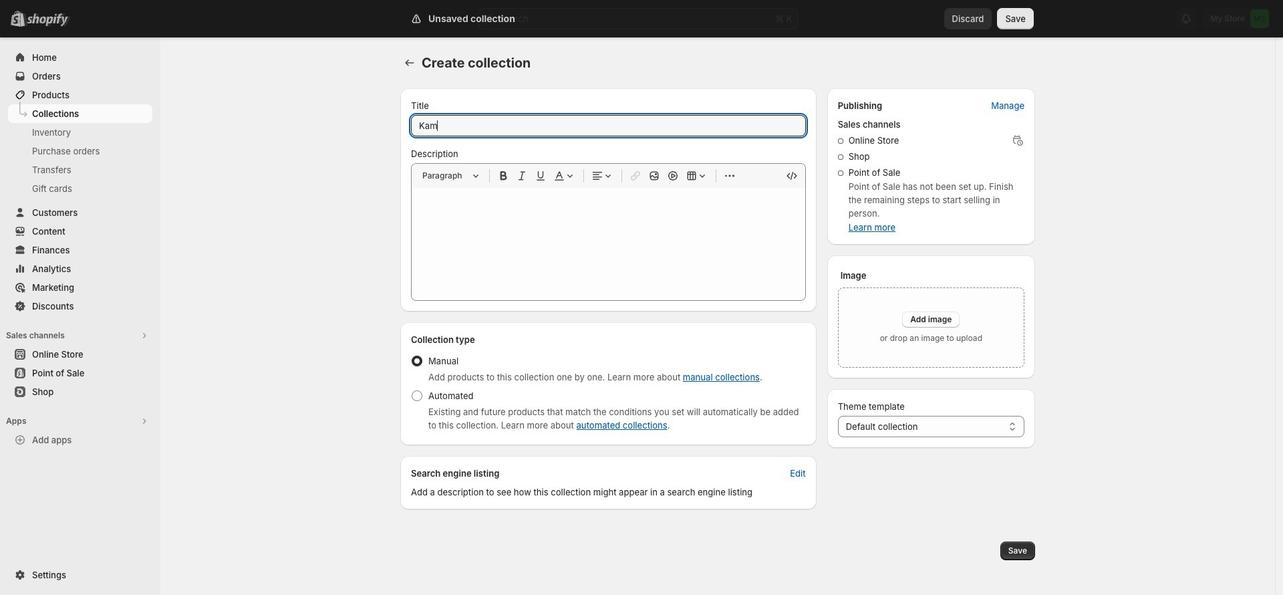 Task type: describe. For each thing, give the bounding box(es) containing it.
e.g. Summer collection, Under $100, Staff picks text field
[[411, 115, 806, 136]]



Task type: vqa. For each thing, say whether or not it's contained in the screenshot.
text field
no



Task type: locate. For each thing, give the bounding box(es) containing it.
shopify image
[[29, 13, 71, 27]]



